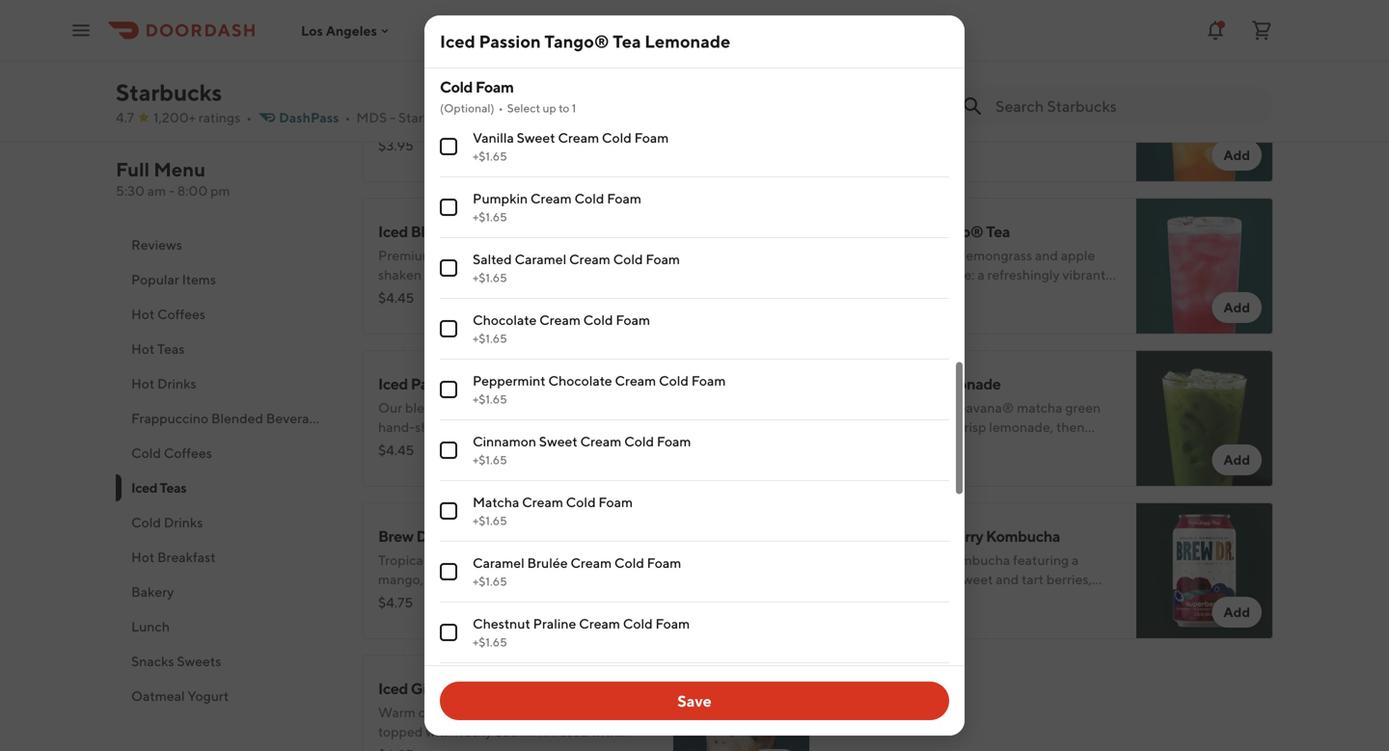Task type: describe. For each thing, give the bounding box(es) containing it.
shaken inside iced black tea lemonade premium black tea sweetened just right, then shaken with refreshing lemonade and ice for this arnold palmer-inspired beverage. a distinguished, satisfying treat.
[[378, 267, 422, 283]]

good
[[547, 114, 579, 130]]

$4.75 for brew dr. island mango kombucha
[[378, 595, 413, 611]]

cold drinks button
[[116, 506, 340, 541]]

right
[[1053, 95, 1082, 111]]

caramel inside salted caramel cream cold foam +$1.65
[[515, 251, 567, 267]]

tea right "extra"
[[508, 23, 530, 39]]

cold inside peppermint chocolate cream cold foam +$1.65
[[659, 373, 689, 389]]

sweet for cinnamon
[[539, 434, 578, 450]]

to inside "cold foam (optional) • select up to 1"
[[559, 101, 570, 115]]

ginger
[[378, 591, 418, 607]]

pumpkin cream cold foam +$1.65
[[473, 191, 642, 224]]

iced for iced black tea lemonade premium black tea sweetened just right, then shaken with refreshing lemonade and ice for this arnold palmer-inspired beverage. a distinguished, satisfying treat.
[[378, 222, 408, 241]]

lightly
[[402, 134, 445, 150]]

arnold
[[403, 286, 445, 302]]

mds - starbucks • 1.5 mi
[[357, 110, 515, 125]]

sweetened inside iced black tea lemonade premium black tea sweetened just right, then shaken with refreshing lemonade and ice for this arnold palmer-inspired beverage. a distinguished, satisfying treat.
[[495, 248, 562, 264]]

iced black tea lemonade premium black tea sweetened just right, then shaken with refreshing lemonade and ice for this arnold palmer-inspired beverage. a distinguished, satisfying treat.
[[378, 222, 654, 321]]

juice.
[[420, 591, 453, 607]]

tea inside iced black tea lemonade premium black tea sweetened just right, then shaken with refreshing lemonade and ice for this arnold palmer-inspired beverage. a distinguished, satisfying treat.
[[473, 248, 492, 264]]

this
[[378, 286, 401, 302]]

brew dr. superberry kombucha a light and fruity kombucha featuring a delightful blend of sweet and tart berries, hibiscus, and oolong tea.
[[842, 528, 1092, 607]]

dashpass
[[279, 110, 339, 125]]

passion for iced passion tango® tea a blend of hibiscus, lemongrass and apple hand-shaken with ice: a refreshingly vibrant tea infused with the color of passion
[[874, 222, 926, 241]]

and right light
[[885, 553, 908, 569]]

0 vertical spatial black
[[900, 95, 933, 111]]

lemonade inside iced black tea lemonade premium black tea sweetened just right, then shaken with refreshing lemonade and ice for this arnold palmer-inspired beverage. a distinguished, satisfying treat.
[[478, 222, 551, 241]]

2 horizontal spatial black
[[947, 134, 980, 150]]

ice inside iced black tea lemonade premium black tea sweetened just right, then shaken with refreshing lemonade and ice for this arnold palmer-inspired beverage. a distinguished, satisfying treat.
[[609, 267, 627, 283]]

tea inside "iced passion tango® tea a blend of hibiscus, lemongrass and apple hand-shaken with ice: a refreshingly vibrant tea infused with the color of passion"
[[987, 222, 1011, 241]]

passionfruit
[[427, 572, 498, 588]]

treat
[[430, 553, 459, 569]]

tea inside iced green tea green tea blended with mint, lemongrass and lemon verbena, and given a good shake with ice. lightly flavored and oh-so-refreshing!
[[456, 70, 480, 88]]

• left 1.5
[[467, 110, 473, 125]]

chocolate cream cold foam +$1.65
[[473, 312, 651, 346]]

brew dr. superberry kombucha image
[[1137, 503, 1274, 640]]

extra tea
[[473, 23, 530, 39]]

oatmeal
[[131, 689, 185, 705]]

a inside the brew dr. island mango kombucha tropical treat for any time of year featuring mango, passionfruit and a touch of peruvian ginger juice. brewed with sencha green tea.
[[527, 572, 534, 588]]

tango® for iced passion tango® tea lemonade our blend of hibiscus, lemongrass and apple hand-shaken with ice, lemonade and, of course, passion.
[[466, 375, 521, 393]]

with inside premium black tea sweetened just right and shaken with ice to create an ideal iced tea—a rich and flavorful black tea journey awaits you.
[[888, 114, 915, 130]]

foam inside chestnut praline cream cold foam +$1.65
[[656, 616, 690, 632]]

mint,
[[525, 95, 557, 111]]

vibrant
[[1063, 267, 1106, 283]]

with inside iced black tea lemonade premium black tea sweetened just right, then shaken with refreshing lemonade and ice for this arnold palmer-inspired beverage. a distinguished, satisfying treat.
[[425, 267, 451, 283]]

iced passion tango® tea lemonade dialog
[[425, 0, 965, 736]]

cold inside "cinnamon sweet cream cold foam +$1.65"
[[625, 434, 654, 450]]

+$1.65 inside chocolate cream cold foam +$1.65
[[473, 332, 507, 346]]

hot drinks button
[[116, 367, 340, 402]]

foam inside vanilla sweet cream cold foam +$1.65
[[635, 130, 669, 146]]

apple inside "iced passion tango® tea a blend of hibiscus, lemongrass and apple hand-shaken with ice: a refreshingly vibrant tea infused with the color of passion"
[[1061, 248, 1096, 264]]

lemonade inside dialog
[[645, 31, 731, 52]]

island
[[444, 528, 485, 546]]

and left oolong
[[897, 591, 920, 607]]

then
[[625, 248, 654, 264]]

blend inside the 'iced passion tango® tea lemonade our blend of hibiscus, lemongrass and apple hand-shaken with ice, lemonade and, of course, passion.'
[[405, 400, 441, 416]]

frappuccino
[[131, 411, 209, 427]]

Item Search search field
[[996, 96, 1259, 117]]

foam inside caramel brulée cream cold foam +$1.65
[[647, 555, 682, 571]]

the
[[941, 286, 962, 302]]

iced for iced passion tango® tea a blend of hibiscus, lemongrass and apple hand-shaken with ice: a refreshingly vibrant tea infused with the color of passion
[[842, 222, 872, 241]]

of right and, in the left of the page
[[608, 419, 620, 435]]

foam inside "cinnamon sweet cream cold foam +$1.65"
[[657, 434, 692, 450]]

menu
[[154, 158, 206, 181]]

and up tea—a
[[1085, 95, 1108, 111]]

dr. for superberry
[[880, 528, 905, 546]]

oh-
[[526, 134, 548, 150]]

iced green tea image
[[674, 45, 811, 182]]

cold inside "cold foam (optional) • select up to 1"
[[440, 78, 473, 96]]

tea. inside the brew dr. island mango kombucha tropical treat for any time of year featuring mango, passionfruit and a touch of peruvian ginger juice. brewed with sencha green tea.
[[619, 591, 642, 607]]

hot for hot breakfast
[[131, 550, 155, 566]]

chestnut
[[473, 616, 531, 632]]

and left the tart
[[996, 572, 1020, 588]]

+$1.65 for salted
[[473, 271, 507, 285]]

blend inside brew dr. superberry kombucha a light and fruity kombucha featuring a delightful blend of sweet and tart berries, hibiscus, and oolong tea.
[[904, 572, 939, 588]]

brewed
[[455, 591, 503, 607]]

oatmeal yogurt button
[[116, 680, 340, 714]]

and inside iced black tea lemonade premium black tea sweetened just right, then shaken with refreshing lemonade and ice for this arnold palmer-inspired beverage. a distinguished, satisfying treat.
[[583, 267, 606, 283]]

a inside brew dr. superberry kombucha a light and fruity kombucha featuring a delightful blend of sweet and tart berries, hibiscus, and oolong tea.
[[1072, 553, 1079, 569]]

+$1.65 for peppermint
[[473, 393, 507, 406]]

matcha inside matcha cream cold foam +$1.65
[[473, 495, 520, 511]]

vanilla
[[473, 130, 514, 146]]

ice inside premium black tea sweetened just right and shaken with ice to create an ideal iced tea—a rich and flavorful black tea journey awaits you.
[[917, 114, 935, 130]]

palmer-
[[448, 286, 497, 302]]

sweetened inside premium black tea sweetened just right and shaken with ice to create an ideal iced tea—a rich and flavorful black tea journey awaits you.
[[958, 95, 1026, 111]]

add item to cart image
[[761, 750, 788, 752]]

hot breakfast
[[131, 550, 216, 566]]

- inside full menu 5:30 am - 8:00 pm
[[169, 183, 175, 199]]

cream inside matcha cream cold foam +$1.65
[[522, 495, 564, 511]]

green
[[581, 591, 617, 607]]

ice:
[[954, 267, 975, 283]]

hot coffees button
[[116, 297, 340, 332]]

kombucha inside the brew dr. island mango kombucha tropical treat for any time of year featuring mango, passionfruit and a touch of peruvian ginger juice. brewed with sencha green tea.
[[539, 528, 613, 546]]

for inside iced black tea lemonade premium black tea sweetened just right, then shaken with refreshing lemonade and ice for this arnold palmer-inspired beverage. a distinguished, satisfying treat.
[[629, 267, 647, 283]]

+$1.65 inside pumpkin cream cold foam +$1.65
[[473, 210, 507, 224]]

add button for iced matcha lemonade
[[1213, 445, 1263, 476]]

cold inside pumpkin cream cold foam +$1.65
[[575, 191, 605, 207]]

1 horizontal spatial -
[[390, 110, 396, 125]]

+$1.65 for cinnamon
[[473, 454, 507, 467]]

flavored
[[447, 134, 498, 150]]

praline
[[533, 616, 577, 632]]

passion
[[1014, 286, 1060, 302]]

mango
[[488, 528, 536, 546]]

tea down an
[[983, 134, 1002, 150]]

snacks sweets
[[131, 654, 221, 670]]

ice,
[[491, 419, 512, 435]]

of inside brew dr. superberry kombucha a light and fruity kombucha featuring a delightful blend of sweet and tart berries, hibiscus, and oolong tea.
[[942, 572, 955, 588]]

pumpkin
[[473, 191, 528, 207]]

brulée
[[528, 555, 568, 571]]

iced for iced gingerbread oatmilk chai
[[378, 680, 408, 698]]

add button for iced passion tango® tea
[[1213, 292, 1263, 323]]

a inside iced black tea lemonade premium black tea sweetened just right, then shaken with refreshing lemonade and ice for this arnold palmer-inspired beverage. a distinguished, satisfying treat.
[[612, 286, 622, 302]]

lemon
[[378, 114, 417, 130]]

of right color
[[999, 286, 1011, 302]]

vanilla sweet cream cold foam +$1.65
[[473, 130, 669, 163]]

los angeles
[[301, 22, 377, 38]]

hibiscus, inside the 'iced passion tango® tea lemonade our blend of hibiscus, lemongrass and apple hand-shaken with ice, lemonade and, of course, passion.'
[[459, 400, 511, 416]]

cream inside chocolate cream cold foam +$1.65
[[540, 312, 581, 328]]

chestnut praline cream cold foam +$1.65
[[473, 616, 690, 650]]

with inside the 'iced passion tango® tea lemonade our blend of hibiscus, lemongrass and apple hand-shaken with ice, lemonade and, of course, passion.'
[[462, 419, 488, 435]]

$4.45 for passion
[[378, 443, 414, 458]]

premium inside premium black tea sweetened just right and shaken with ice to create an ideal iced tea—a rich and flavorful black tea journey awaits you.
[[842, 95, 898, 111]]

apple inside the 'iced passion tango® tea lemonade our blend of hibiscus, lemongrass and apple hand-shaken with ice, lemonade and, of course, passion.'
[[613, 400, 647, 416]]

hand- inside "iced passion tango® tea a blend of hibiscus, lemongrass and apple hand-shaken with ice: a refreshingly vibrant tea infused with the color of passion"
[[842, 267, 879, 283]]

and left the mi
[[475, 114, 499, 130]]

cold foam group
[[440, 76, 950, 725]]

with right shake
[[620, 114, 647, 130]]

bakery button
[[116, 575, 340, 610]]

pm
[[210, 183, 230, 199]]

cold coffees button
[[116, 436, 340, 471]]

hibiscus, inside brew dr. superberry kombucha a light and fruity kombucha featuring a delightful blend of sweet and tart berries, hibiscus, and oolong tea.
[[842, 591, 895, 607]]

refreshing!
[[568, 134, 634, 150]]

drinks for hot drinks
[[157, 376, 197, 392]]

tango® for iced passion tango® tea a blend of hibiscus, lemongrass and apple hand-shaken with ice: a refreshingly vibrant tea infused with the color of passion
[[929, 222, 984, 241]]

inspired
[[497, 286, 546, 302]]

$4.45 for black
[[378, 290, 414, 306]]

lemonade down the
[[929, 375, 1001, 393]]

featuring inside brew dr. superberry kombucha a light and fruity kombucha featuring a delightful blend of sweet and tart berries, hibiscus, and oolong tea.
[[1014, 553, 1070, 569]]

a for iced
[[842, 248, 852, 264]]

premium black tea sweetened just right and shaken with ice to create an ideal iced tea—a rich and flavorful black tea journey awaits you.
[[842, 95, 1121, 150]]

iced green tea green tea blended with mint, lemongrass and lemon verbena, and given a good shake with ice. lightly flavored and oh-so-refreshing!
[[378, 70, 655, 150]]

lemonade inside the 'iced passion tango® tea lemonade our blend of hibiscus, lemongrass and apple hand-shaken with ice, lemonade and, of course, passion.'
[[515, 419, 576, 435]]

select
[[507, 101, 541, 115]]

fruity
[[911, 553, 943, 569]]

yogurt
[[188, 689, 229, 705]]

and up refreshing!
[[632, 95, 655, 111]]

cold drinks
[[131, 515, 203, 531]]

kombucha
[[946, 553, 1011, 569]]

1 vertical spatial starbucks
[[399, 110, 460, 125]]

frappuccino blended beverages button
[[116, 402, 340, 436]]

coffees for cold coffees
[[164, 445, 212, 461]]

iced for iced matcha lemonade
[[842, 375, 872, 393]]

light
[[854, 553, 882, 569]]

cold inside caramel brulée cream cold foam +$1.65
[[615, 555, 645, 571]]

ideal
[[1013, 114, 1042, 130]]

1
[[572, 101, 577, 115]]

mango,
[[378, 572, 424, 588]]

0 vertical spatial green
[[411, 70, 454, 88]]

cold inside matcha cream cold foam +$1.65
[[566, 495, 596, 511]]

rich
[[842, 134, 865, 150]]

cream for chestnut
[[579, 616, 621, 632]]

teas for iced teas
[[160, 480, 186, 496]]

chocolate inside peppermint chocolate cream cold foam +$1.65
[[549, 373, 613, 389]]

with up given
[[496, 95, 523, 111]]

up
[[543, 101, 557, 115]]

cream for vanilla
[[558, 130, 600, 146]]

iced for iced passion tango® tea lemonade
[[440, 31, 476, 52]]

iced green tea lemonade image
[[1137, 0, 1274, 30]]

flavorful
[[893, 134, 944, 150]]

with inside the brew dr. island mango kombucha tropical treat for any time of year featuring mango, passionfruit and a touch of peruvian ginger juice. brewed with sencha green tea.
[[506, 591, 532, 607]]

iced passion tango® tea lemonade image
[[674, 350, 811, 487]]

iced pumpkin cream chai tea latte image
[[674, 0, 811, 30]]

tango® for iced passion tango® tea lemonade
[[545, 31, 610, 52]]

cold coffees
[[131, 445, 212, 461]]

journey
[[1005, 134, 1051, 150]]

oatmeal yogurt
[[131, 689, 229, 705]]

shaken inside "iced passion tango® tea a blend of hibiscus, lemongrass and apple hand-shaken with ice: a refreshingly vibrant tea infused with the color of passion"
[[879, 267, 922, 283]]

chai
[[558, 680, 590, 698]]

to inside premium black tea sweetened just right and shaken with ice to create an ideal iced tea—a rich and flavorful black tea journey awaits you.
[[938, 114, 951, 130]]

notification bell image
[[1205, 19, 1228, 42]]

verbena,
[[419, 114, 473, 130]]

you.
[[1096, 134, 1121, 150]]

and inside the brew dr. island mango kombucha tropical treat for any time of year featuring mango, passionfruit and a touch of peruvian ginger juice. brewed with sencha green tea.
[[501, 572, 524, 588]]

tea inside iced black tea lemonade premium black tea sweetened just right, then shaken with refreshing lemonade and ice for this arnold palmer-inspired beverage. a distinguished, satisfying treat.
[[451, 222, 475, 241]]

• right 'ratings'
[[246, 110, 252, 125]]

blended
[[211, 411, 264, 427]]

course,
[[378, 439, 423, 455]]

add for iced black tea lemonade
[[761, 300, 788, 316]]

with up the
[[925, 267, 952, 283]]

passion for iced passion tango® tea lemonade our blend of hibiscus, lemongrass and apple hand-shaken with ice, lemonade and, of course, passion.
[[411, 375, 463, 393]]

premium inside iced black tea lemonade premium black tea sweetened just right, then shaken with refreshing lemonade and ice for this arnold palmer-inspired beverage. a distinguished, satisfying treat.
[[378, 248, 434, 264]]

distinguished,
[[378, 305, 464, 321]]

dr. for island
[[416, 528, 442, 546]]

hot for hot teas
[[131, 341, 155, 357]]

time
[[507, 553, 534, 569]]

iced for iced green tea green tea blended with mint, lemongrass and lemon verbena, and given a good shake with ice. lightly flavored and oh-so-refreshing!
[[378, 70, 408, 88]]

peppermint chocolate cream cold foam +$1.65
[[473, 373, 726, 406]]

reviews button
[[116, 228, 340, 263]]

• inside "cold foam (optional) • select up to 1"
[[499, 101, 503, 115]]

of down the year
[[575, 572, 587, 588]]

mi
[[500, 110, 515, 125]]

and inside the 'iced passion tango® tea lemonade our blend of hibiscus, lemongrass and apple hand-shaken with ice, lemonade and, of course, passion.'
[[587, 400, 610, 416]]

add for brew dr. superberry kombucha
[[1224, 605, 1251, 621]]



Task type: locate. For each thing, give the bounding box(es) containing it.
2 vertical spatial blend
[[904, 572, 939, 588]]

lemongrass up and, in the left of the page
[[514, 400, 584, 416]]

caramel up inspired
[[515, 251, 567, 267]]

iced teas
[[131, 480, 186, 496]]

1 vertical spatial $4.45
[[378, 443, 414, 458]]

our
[[378, 400, 403, 416]]

0 horizontal spatial $4.75
[[378, 595, 413, 611]]

tea inside iced green tea green tea blended with mint, lemongrass and lemon verbena, and given a good shake with ice. lightly flavored and oh-so-refreshing!
[[420, 95, 439, 111]]

foam inside matcha cream cold foam +$1.65
[[599, 495, 633, 511]]

0 horizontal spatial blend
[[405, 400, 441, 416]]

0 vertical spatial lemonade
[[519, 267, 580, 283]]

tea up shake
[[613, 31, 642, 52]]

oatmilk
[[500, 680, 556, 698]]

•
[[499, 101, 503, 115], [246, 110, 252, 125], [345, 110, 351, 125], [467, 110, 473, 125]]

foam inside "cold foam (optional) • select up to 1"
[[476, 78, 514, 96]]

tropical
[[378, 553, 427, 569]]

1 brew from the left
[[378, 528, 414, 546]]

0 vertical spatial starbucks
[[116, 79, 222, 106]]

1 vertical spatial for
[[462, 553, 479, 569]]

2 $4.45 from the top
[[378, 443, 414, 458]]

satisfying
[[467, 305, 525, 321]]

2 horizontal spatial passion
[[874, 222, 926, 241]]

0 horizontal spatial tea.
[[619, 591, 642, 607]]

1 horizontal spatial tea.
[[969, 591, 991, 607]]

a right ice:
[[978, 267, 985, 283]]

items
[[182, 272, 216, 288]]

lemonade right ice,
[[515, 419, 576, 435]]

3 +$1.65 from the top
[[473, 271, 507, 285]]

+$1.65 down cinnamon
[[473, 454, 507, 467]]

0 vertical spatial coffees
[[157, 306, 206, 322]]

1 horizontal spatial dr.
[[880, 528, 905, 546]]

any
[[482, 553, 504, 569]]

black down black at the top
[[437, 248, 470, 264]]

peppermint
[[473, 373, 546, 389]]

1 vertical spatial just
[[565, 248, 587, 264]]

0 items, open order cart image
[[1251, 19, 1274, 42]]

and down given
[[501, 134, 524, 150]]

awaits
[[1054, 134, 1093, 150]]

Extra Tea checkbox
[[440, 22, 458, 40]]

1 horizontal spatial hand-
[[842, 267, 879, 283]]

0 horizontal spatial dr.
[[416, 528, 442, 546]]

dr. up treat
[[416, 528, 442, 546]]

cold inside salted caramel cream cold foam +$1.65
[[613, 251, 643, 267]]

iced
[[1045, 114, 1071, 130]]

1 horizontal spatial passion
[[479, 31, 541, 52]]

add for iced matcha lemonade
[[1224, 452, 1251, 468]]

passion.
[[425, 439, 474, 455]]

cream for cinnamon
[[581, 434, 622, 450]]

lemonade
[[645, 31, 731, 52], [478, 222, 551, 241], [550, 375, 623, 393], [929, 375, 1001, 393]]

+$1.65 for chestnut
[[473, 636, 507, 650]]

shake
[[582, 114, 617, 130]]

blend right our
[[405, 400, 441, 416]]

just up ideal
[[1028, 95, 1051, 111]]

lemongrass inside the 'iced passion tango® tea lemonade our blend of hibiscus, lemongrass and apple hand-shaken with ice, lemonade and, of course, passion.'
[[514, 400, 584, 416]]

1 vertical spatial a
[[612, 286, 622, 302]]

tea up refreshingly
[[987, 222, 1011, 241]]

matcha cream cold foam +$1.65
[[473, 495, 633, 528]]

0 horizontal spatial hand-
[[378, 419, 415, 435]]

4 +$1.65 from the top
[[473, 332, 507, 346]]

cream inside "cinnamon sweet cream cold foam +$1.65"
[[581, 434, 622, 450]]

iced passion tango® tea lemonade
[[440, 31, 731, 52]]

lemonade inside the 'iced passion tango® tea lemonade our blend of hibiscus, lemongrass and apple hand-shaken with ice, lemonade and, of course, passion.'
[[550, 375, 623, 393]]

to
[[559, 101, 570, 115], [938, 114, 951, 130]]

and down time
[[501, 572, 524, 588]]

1 hot from the top
[[131, 306, 155, 322]]

sencha
[[535, 591, 579, 607]]

1 horizontal spatial chocolate
[[549, 373, 613, 389]]

hand- inside the 'iced passion tango® tea lemonade our blend of hibiscus, lemongrass and apple hand-shaken with ice, lemonade and, of course, passion.'
[[378, 419, 415, 435]]

hibiscus, inside "iced passion tango® tea a blend of hibiscus, lemongrass and apple hand-shaken with ice: a refreshingly vibrant tea infused with the color of passion"
[[907, 248, 960, 264]]

full menu 5:30 am - 8:00 pm
[[116, 158, 230, 199]]

9 +$1.65 from the top
[[473, 636, 507, 650]]

dr. inside the brew dr. island mango kombucha tropical treat for any time of year featuring mango, passionfruit and a touch of peruvian ginger juice. brewed with sencha green tea.
[[416, 528, 442, 546]]

sweet for vanilla
[[517, 130, 556, 146]]

of up passion.
[[443, 400, 456, 416]]

1 vertical spatial apple
[[613, 400, 647, 416]]

salted caramel cream cold foam +$1.65
[[473, 251, 680, 285]]

1 +$1.65 from the top
[[473, 150, 507, 163]]

5 +$1.65 from the top
[[473, 393, 507, 406]]

matcha
[[874, 375, 926, 393], [473, 495, 520, 511]]

foam inside peppermint chocolate cream cold foam +$1.65
[[692, 373, 726, 389]]

iced inside iced green tea green tea blended with mint, lemongrass and lemon verbena, and given a good shake with ice. lightly flavored and oh-so-refreshing!
[[378, 70, 408, 88]]

iced gingerbread oatmilk chai image
[[674, 655, 811, 752]]

tea up 'refreshing'
[[473, 248, 492, 264]]

lemongrass
[[559, 95, 629, 111], [963, 248, 1033, 264], [514, 400, 584, 416]]

add button for brew dr. superberry kombucha
[[1213, 597, 1263, 628]]

green up lemon
[[378, 95, 417, 111]]

1 horizontal spatial $4.75
[[842, 595, 877, 611]]

2 featuring from the left
[[1014, 553, 1070, 569]]

of up infused
[[892, 248, 905, 264]]

+$1.65 down salted at the left top of page
[[473, 271, 507, 285]]

(optional)
[[440, 101, 495, 115]]

to left create
[[938, 114, 951, 130]]

1 vertical spatial -
[[169, 183, 175, 199]]

hot teas
[[131, 341, 185, 357]]

0 vertical spatial ice
[[917, 114, 935, 130]]

2 horizontal spatial tango®
[[929, 222, 984, 241]]

cream inside pumpkin cream cold foam +$1.65
[[531, 191, 572, 207]]

iced up our
[[378, 375, 408, 393]]

2 vertical spatial tango®
[[466, 375, 521, 393]]

tea. inside brew dr. superberry kombucha a light and fruity kombucha featuring a delightful blend of sweet and tart berries, hibiscus, and oolong tea.
[[969, 591, 991, 607]]

drinks up frappuccino
[[157, 376, 197, 392]]

$3.95 for passion
[[842, 290, 877, 306]]

tango® up ice,
[[466, 375, 521, 393]]

4.7
[[116, 110, 134, 125]]

featuring up peruvian
[[581, 553, 637, 569]]

1 horizontal spatial tango®
[[545, 31, 610, 52]]

lemonade up and, in the left of the page
[[550, 375, 623, 393]]

1 horizontal spatial black
[[900, 95, 933, 111]]

brew for brew dr. superberry kombucha
[[842, 528, 877, 546]]

lunch button
[[116, 610, 340, 645]]

passion inside "iced passion tango® tea a blend of hibiscus, lemongrass and apple hand-shaken with ice: a refreshingly vibrant tea infused with the color of passion"
[[874, 222, 926, 241]]

0 horizontal spatial black
[[437, 248, 470, 264]]

teas down "hot coffees"
[[157, 341, 185, 357]]

iced matcha lemonade image
[[1137, 350, 1274, 487]]

+$1.65 down chestnut at the left bottom of page
[[473, 636, 507, 650]]

cold inside chestnut praline cream cold foam +$1.65
[[623, 616, 653, 632]]

1,200+
[[154, 110, 196, 125]]

cinnamon sweet cream cold foam +$1.65
[[473, 434, 692, 467]]

$4.75 for brew dr. superberry kombucha
[[842, 595, 877, 611]]

hot for hot drinks
[[131, 376, 155, 392]]

coffees
[[157, 306, 206, 322], [164, 445, 212, 461]]

0 vertical spatial $4.45
[[378, 290, 414, 306]]

tea inside "iced passion tango® tea a blend of hibiscus, lemongrass and apple hand-shaken with ice: a refreshingly vibrant tea infused with the color of passion"
[[842, 286, 861, 302]]

2 horizontal spatial hibiscus,
[[907, 248, 960, 264]]

1 vertical spatial premium
[[378, 248, 434, 264]]

1 vertical spatial drinks
[[164, 515, 203, 531]]

cream inside vanilla sweet cream cold foam +$1.65
[[558, 130, 600, 146]]

just inside iced black tea lemonade premium black tea sweetened just right, then shaken with refreshing lemonade and ice for this arnold palmer-inspired beverage. a distinguished, satisfying treat.
[[565, 248, 587, 264]]

extra
[[473, 23, 506, 39]]

kombucha up the year
[[539, 528, 613, 546]]

+$1.65 inside "cinnamon sweet cream cold foam +$1.65"
[[473, 454, 507, 467]]

delightful
[[842, 572, 901, 588]]

7 +$1.65 from the top
[[473, 514, 507, 528]]

shaken inside the 'iced passion tango® tea lemonade our blend of hibiscus, lemongrass and apple hand-shaken with ice, lemonade and, of course, passion.'
[[415, 419, 459, 435]]

breakfast
[[157, 550, 216, 566]]

starbucks up 1,200+
[[116, 79, 222, 106]]

foam inside salted caramel cream cold foam +$1.65
[[646, 251, 680, 267]]

save
[[678, 693, 712, 711]]

0 horizontal spatial chocolate
[[473, 312, 537, 328]]

iced passion tango® tea image
[[1137, 198, 1274, 335]]

0 horizontal spatial sweetened
[[495, 248, 562, 264]]

with left the
[[912, 286, 939, 302]]

1 horizontal spatial ice
[[917, 114, 935, 130]]

foam inside chocolate cream cold foam +$1.65
[[616, 312, 651, 328]]

open menu image
[[69, 19, 93, 42]]

tango®
[[545, 31, 610, 52], [929, 222, 984, 241], [466, 375, 521, 393]]

1 horizontal spatial brew
[[842, 528, 877, 546]]

dr. inside brew dr. superberry kombucha a light and fruity kombucha featuring a delightful blend of sweet and tart berries, hibiscus, and oolong tea.
[[880, 528, 905, 546]]

with up chestnut at the left bottom of page
[[506, 591, 532, 607]]

full
[[116, 158, 150, 181]]

1 horizontal spatial matcha
[[874, 375, 926, 393]]

of left the year
[[537, 553, 549, 569]]

• right 1.5
[[499, 101, 503, 115]]

brew dr. island mango kombucha image
[[674, 503, 811, 640]]

teas inside button
[[157, 341, 185, 357]]

0 vertical spatial just
[[1028, 95, 1051, 111]]

coffees for hot coffees
[[157, 306, 206, 322]]

hand- up course,
[[378, 419, 415, 435]]

iced up lemon
[[378, 70, 408, 88]]

1 horizontal spatial apple
[[1061, 248, 1096, 264]]

cold foam (optional) • select up to 1
[[440, 78, 577, 115]]

for
[[629, 267, 647, 283], [462, 553, 479, 569]]

+$1.65 inside peppermint chocolate cream cold foam +$1.65
[[473, 393, 507, 406]]

with up the arnold at the top of the page
[[425, 267, 451, 283]]

tea left infused
[[842, 286, 861, 302]]

just inside premium black tea sweetened just right and shaken with ice to create an ideal iced tea—a rich and flavorful black tea journey awaits you.
[[1028, 95, 1051, 111]]

lemongrass inside iced green tea green tea blended with mint, lemongrass and lemon verbena, and given a good shake with ice. lightly flavored and oh-so-refreshing!
[[559, 95, 629, 111]]

0 vertical spatial teas
[[157, 341, 185, 357]]

+$1.65 inside vanilla sweet cream cold foam +$1.65
[[473, 150, 507, 163]]

bakery
[[131, 584, 174, 600]]

1 vertical spatial matcha
[[473, 495, 520, 511]]

None checkbox
[[440, 199, 458, 216], [440, 320, 458, 338], [440, 381, 458, 399], [440, 564, 458, 581], [440, 625, 458, 642], [440, 199, 458, 216], [440, 320, 458, 338], [440, 381, 458, 399], [440, 564, 458, 581], [440, 625, 458, 642]]

add button for iced black tea lemonade
[[749, 292, 799, 323]]

1 vertical spatial hand-
[[378, 419, 415, 435]]

1 vertical spatial sweetened
[[495, 248, 562, 264]]

• left mds
[[345, 110, 351, 125]]

a inside iced green tea green tea blended with mint, lemongrass and lemon verbena, and given a good shake with ice. lightly flavored and oh-so-refreshing!
[[537, 114, 545, 130]]

hot teas button
[[116, 332, 340, 367]]

drinks up the breakfast
[[164, 515, 203, 531]]

1 horizontal spatial premium
[[842, 95, 898, 111]]

1 vertical spatial ice
[[609, 267, 627, 283]]

ice up flavorful
[[917, 114, 935, 130]]

1 vertical spatial passion
[[874, 222, 926, 241]]

1 vertical spatial coffees
[[164, 445, 212, 461]]

0 vertical spatial -
[[390, 110, 396, 125]]

sweet
[[517, 130, 556, 146], [539, 434, 578, 450]]

passion inside dialog
[[479, 31, 541, 52]]

add
[[1224, 147, 1251, 163], [761, 300, 788, 316], [1224, 300, 1251, 316], [1224, 452, 1251, 468], [1224, 605, 1251, 621]]

apple up "cinnamon sweet cream cold foam +$1.65"
[[613, 400, 647, 416]]

1 $4.45 from the top
[[378, 290, 414, 306]]

0 vertical spatial for
[[629, 267, 647, 283]]

caramel inside caramel brulée cream cold foam +$1.65
[[473, 555, 525, 571]]

gingerbread
[[411, 680, 498, 698]]

$3.95 for green
[[378, 138, 414, 153]]

tea. down peruvian
[[619, 591, 642, 607]]

passion up "cold foam (optional) • select up to 1" on the left top
[[479, 31, 541, 52]]

a down mint,
[[537, 114, 545, 130]]

refreshingly
[[988, 267, 1060, 283]]

iced for iced teas
[[131, 480, 157, 496]]

lemongrass inside "iced passion tango® tea a blend of hibiscus, lemongrass and apple hand-shaken with ice: a refreshingly vibrant tea infused with the color of passion"
[[963, 248, 1033, 264]]

+$1.65 up any
[[473, 514, 507, 528]]

iced left 'gingerbread' on the bottom
[[378, 680, 408, 698]]

0 horizontal spatial ice
[[609, 267, 627, 283]]

0 vertical spatial sweet
[[517, 130, 556, 146]]

3 hot from the top
[[131, 376, 155, 392]]

lemongrass up refreshingly
[[963, 248, 1033, 264]]

shaken inside premium black tea sweetened just right and shaken with ice to create an ideal iced tea—a rich and flavorful black tea journey awaits you.
[[842, 114, 885, 130]]

2 hot from the top
[[131, 341, 155, 357]]

5:30
[[116, 183, 145, 199]]

shaken up this
[[378, 267, 422, 283]]

0 horizontal spatial starbucks
[[116, 79, 222, 106]]

foam inside pumpkin cream cold foam +$1.65
[[607, 191, 642, 207]]

brew up tropical
[[378, 528, 414, 546]]

1 vertical spatial $3.95
[[842, 290, 877, 306]]

sweets
[[177, 654, 221, 670]]

0 horizontal spatial brew
[[378, 528, 414, 546]]

2 dr. from the left
[[880, 528, 905, 546]]

popular items
[[131, 272, 216, 288]]

passion up passion.
[[411, 375, 463, 393]]

and up refreshingly
[[1036, 248, 1059, 264]]

0 vertical spatial matcha
[[874, 375, 926, 393]]

brew for brew dr. island mango kombucha
[[378, 528, 414, 546]]

popular items button
[[116, 263, 340, 297]]

year
[[552, 553, 578, 569]]

+$1.65 inside chestnut praline cream cold foam +$1.65
[[473, 636, 507, 650]]

8 +$1.65 from the top
[[473, 575, 507, 589]]

2 vertical spatial black
[[437, 248, 470, 264]]

iced inside "iced passion tango® tea a blend of hibiscus, lemongrass and apple hand-shaken with ice: a refreshingly vibrant tea infused with the color of passion"
[[842, 222, 872, 241]]

just left right,
[[565, 248, 587, 264]]

0 vertical spatial sweetened
[[958, 95, 1026, 111]]

iced passion tango® tea a blend of hibiscus, lemongrass and apple hand-shaken with ice: a refreshingly vibrant tea infused with the color of passion
[[842, 222, 1106, 302]]

shaken up rich
[[842, 114, 885, 130]]

1 featuring from the left
[[581, 553, 637, 569]]

1 horizontal spatial to
[[938, 114, 951, 130]]

lemongrass for iced green tea
[[559, 95, 629, 111]]

featuring inside the brew dr. island mango kombucha tropical treat for any time of year featuring mango, passionfruit and a touch of peruvian ginger juice. brewed with sencha green tea.
[[581, 553, 637, 569]]

+$1.65 down the "pumpkin"
[[473, 210, 507, 224]]

iced up infused
[[842, 222, 872, 241]]

1 $4.75 from the left
[[378, 595, 413, 611]]

cold inside vanilla sweet cream cold foam +$1.65
[[602, 130, 632, 146]]

lemongrass for iced passion tango® tea
[[963, 248, 1033, 264]]

tango® inside the 'iced passion tango® tea lemonade our blend of hibiscus, lemongrass and apple hand-shaken with ice, lemonade and, of course, passion.'
[[466, 375, 521, 393]]

tea
[[420, 95, 439, 111], [936, 95, 956, 111], [983, 134, 1002, 150], [473, 248, 492, 264], [842, 286, 861, 302]]

0 horizontal spatial to
[[559, 101, 570, 115]]

1 vertical spatial lemonade
[[515, 419, 576, 435]]

1 vertical spatial tango®
[[929, 222, 984, 241]]

a
[[537, 114, 545, 130], [978, 267, 985, 283], [1072, 553, 1079, 569], [527, 572, 534, 588]]

black
[[411, 222, 449, 241]]

8:00
[[177, 183, 208, 199]]

+$1.65 for vanilla
[[473, 150, 507, 163]]

0 vertical spatial passion
[[479, 31, 541, 52]]

a inside "iced passion tango® tea a blend of hibiscus, lemongrass and apple hand-shaken with ice: a refreshingly vibrant tea infused with the color of passion"
[[842, 248, 852, 264]]

1 vertical spatial teas
[[160, 480, 186, 496]]

matcha up mango
[[473, 495, 520, 511]]

hot up bakery
[[131, 550, 155, 566]]

chocolate inside chocolate cream cold foam +$1.65
[[473, 312, 537, 328]]

hot down 'hot teas'
[[131, 376, 155, 392]]

6 +$1.65 from the top
[[473, 454, 507, 467]]

0 vertical spatial blend
[[854, 248, 890, 264]]

dr.
[[416, 528, 442, 546], [880, 528, 905, 546]]

premium up rich
[[842, 95, 898, 111]]

cream for peppermint
[[615, 373, 657, 389]]

save button
[[440, 682, 950, 721]]

0 vertical spatial tango®
[[545, 31, 610, 52]]

black inside iced black tea lemonade premium black tea sweetened just right, then shaken with refreshing lemonade and ice for this arnold palmer-inspired beverage. a distinguished, satisfying treat.
[[437, 248, 470, 264]]

hot for hot coffees
[[131, 306, 155, 322]]

snacks
[[131, 654, 174, 670]]

None checkbox
[[440, 138, 458, 155], [440, 260, 458, 277], [440, 442, 458, 459], [440, 503, 458, 520], [440, 138, 458, 155], [440, 260, 458, 277], [440, 442, 458, 459], [440, 503, 458, 520]]

cold inside chocolate cream cold foam +$1.65
[[584, 312, 614, 328]]

tea up create
[[936, 95, 956, 111]]

cream inside caramel brulée cream cold foam +$1.65
[[571, 555, 612, 571]]

$4.45 down black at the top
[[378, 290, 414, 306]]

brew inside the brew dr. island mango kombucha tropical treat for any time of year featuring mango, passionfruit and a touch of peruvian ginger juice. brewed with sencha green tea.
[[378, 528, 414, 546]]

starbucks up the lightly
[[399, 110, 460, 125]]

passion for iced passion tango® tea lemonade
[[479, 31, 541, 52]]

apple
[[1061, 248, 1096, 264], [613, 400, 647, 416]]

lemonade down iced pumpkin cream chai tea latte image
[[645, 31, 731, 52]]

$3.95 left the
[[842, 290, 877, 306]]

iced inside dialog
[[440, 31, 476, 52]]

infused
[[864, 286, 909, 302]]

lemonade inside iced black tea lemonade premium black tea sweetened just right, then shaken with refreshing lemonade and ice for this arnold palmer-inspired beverage. a distinguished, satisfying treat.
[[519, 267, 580, 283]]

cream for salted
[[570, 251, 611, 267]]

teas for hot teas
[[157, 341, 185, 357]]

2 $4.75 from the left
[[842, 595, 877, 611]]

of up oolong
[[942, 572, 955, 588]]

drinks for cold drinks
[[164, 515, 203, 531]]

0 vertical spatial caramel
[[515, 251, 567, 267]]

+$1.65 for caramel
[[473, 575, 507, 589]]

1 vertical spatial caramel
[[473, 555, 525, 571]]

and inside "iced passion tango® tea a blend of hibiscus, lemongrass and apple hand-shaken with ice: a refreshingly vibrant tea infused with the color of passion"
[[1036, 248, 1059, 264]]

0 horizontal spatial featuring
[[581, 553, 637, 569]]

reviews
[[131, 237, 182, 253]]

beverage.
[[549, 286, 610, 302]]

lemonade up salted at the left top of page
[[478, 222, 551, 241]]

cream inside chestnut praline cream cold foam +$1.65
[[579, 616, 621, 632]]

2 brew from the left
[[842, 528, 877, 546]]

0 vertical spatial hibiscus,
[[907, 248, 960, 264]]

+$1.65 up brewed
[[473, 575, 507, 589]]

+$1.65 down vanilla
[[473, 150, 507, 163]]

a inside "iced passion tango® tea a blend of hibiscus, lemongrass and apple hand-shaken with ice: a refreshingly vibrant tea infused with the color of passion"
[[978, 267, 985, 283]]

given
[[501, 114, 535, 130]]

2 vertical spatial a
[[842, 553, 852, 569]]

iced for iced passion tango® tea lemonade our blend of hibiscus, lemongrass and apple hand-shaken with ice, lemonade and, of course, passion.
[[378, 375, 408, 393]]

a for brew
[[842, 553, 852, 569]]

1 vertical spatial lemongrass
[[963, 248, 1033, 264]]

with up flavorful
[[888, 114, 915, 130]]

2 horizontal spatial blend
[[904, 572, 939, 588]]

0 vertical spatial $3.95
[[378, 138, 414, 153]]

cream for caramel
[[571, 555, 612, 571]]

passion inside the 'iced passion tango® tea lemonade our blend of hibiscus, lemongrass and apple hand-shaken with ice, lemonade and, of course, passion.'
[[411, 375, 463, 393]]

1 horizontal spatial blend
[[854, 248, 890, 264]]

1 vertical spatial hibiscus,
[[459, 400, 511, 416]]

am
[[147, 183, 166, 199]]

1 kombucha from the left
[[539, 528, 613, 546]]

cream inside peppermint chocolate cream cold foam +$1.65
[[615, 373, 657, 389]]

+$1.65 inside matcha cream cold foam +$1.65
[[473, 514, 507, 528]]

blend inside "iced passion tango® tea a blend of hibiscus, lemongrass and apple hand-shaken with ice: a refreshingly vibrant tea infused with the color of passion"
[[854, 248, 890, 264]]

ice.
[[378, 134, 399, 150]]

0 horizontal spatial for
[[462, 553, 479, 569]]

0 horizontal spatial $3.95
[[378, 138, 414, 153]]

chocolate down inspired
[[473, 312, 537, 328]]

lemonade
[[519, 267, 580, 283], [515, 419, 576, 435]]

brew up light
[[842, 528, 877, 546]]

matcha down infused
[[874, 375, 926, 393]]

lemongrass up shake
[[559, 95, 629, 111]]

of
[[892, 248, 905, 264], [999, 286, 1011, 302], [443, 400, 456, 416], [608, 419, 620, 435], [537, 553, 549, 569], [575, 572, 587, 588], [942, 572, 955, 588]]

right,
[[590, 248, 622, 264]]

add for iced passion tango® tea
[[1224, 300, 1251, 316]]

with left ice,
[[462, 419, 488, 435]]

angeles
[[326, 22, 377, 38]]

1 horizontal spatial sweetened
[[958, 95, 1026, 111]]

1 horizontal spatial hibiscus,
[[842, 591, 895, 607]]

1 horizontal spatial featuring
[[1014, 553, 1070, 569]]

iced black tea lemonade image
[[674, 198, 811, 335]]

0 vertical spatial premium
[[842, 95, 898, 111]]

+$1.65 inside salted caramel cream cold foam +$1.65
[[473, 271, 507, 285]]

+$1.65
[[473, 150, 507, 163], [473, 210, 507, 224], [473, 271, 507, 285], [473, 332, 507, 346], [473, 393, 507, 406], [473, 454, 507, 467], [473, 514, 507, 528], [473, 575, 507, 589], [473, 636, 507, 650]]

create
[[953, 114, 992, 130]]

ice down right,
[[609, 267, 627, 283]]

color
[[965, 286, 996, 302]]

kombucha inside brew dr. superberry kombucha a light and fruity kombucha featuring a delightful blend of sweet and tart berries, hibiscus, and oolong tea.
[[987, 528, 1061, 546]]

black up flavorful
[[900, 95, 933, 111]]

dashpass •
[[279, 110, 351, 125]]

touch
[[537, 572, 572, 588]]

iced inside the 'iced passion tango® tea lemonade our blend of hibiscus, lemongrass and apple hand-shaken with ice, lemonade and, of course, passion.'
[[378, 375, 408, 393]]

tea right black at the top
[[451, 222, 475, 241]]

brew inside brew dr. superberry kombucha a light and fruity kombucha featuring a delightful blend of sweet and tart berries, hibiscus, and oolong tea.
[[842, 528, 877, 546]]

black
[[900, 95, 933, 111], [947, 134, 980, 150], [437, 248, 470, 264]]

0 horizontal spatial apple
[[613, 400, 647, 416]]

0 horizontal spatial hibiscus,
[[459, 400, 511, 416]]

drinks
[[157, 376, 197, 392], [164, 515, 203, 531]]

and down right,
[[583, 267, 606, 283]]

cream inside salted caramel cream cold foam +$1.65
[[570, 251, 611, 267]]

4 hot from the top
[[131, 550, 155, 566]]

a up berries,
[[1072, 553, 1079, 569]]

tea inside the 'iced passion tango® tea lemonade our blend of hibiscus, lemongrass and apple hand-shaken with ice, lemonade and, of course, passion.'
[[523, 375, 547, 393]]

cinnamon
[[473, 434, 537, 450]]

black down create
[[947, 134, 980, 150]]

iced black tea image
[[1137, 45, 1274, 182]]

hand-
[[842, 267, 879, 283], [378, 419, 415, 435]]

2 +$1.65 from the top
[[473, 210, 507, 224]]

green up mds - starbucks • 1.5 mi
[[411, 70, 454, 88]]

iced matcha lemonade
[[842, 375, 1001, 393]]

0 vertical spatial drinks
[[157, 376, 197, 392]]

0 horizontal spatial matcha
[[473, 495, 520, 511]]

2 tea. from the left
[[969, 591, 991, 607]]

hot down popular
[[131, 306, 155, 322]]

iced down infused
[[842, 375, 872, 393]]

0 horizontal spatial passion
[[411, 375, 463, 393]]

dr. up light
[[880, 528, 905, 546]]

2 kombucha from the left
[[987, 528, 1061, 546]]

1 horizontal spatial kombucha
[[987, 528, 1061, 546]]

sweetened up an
[[958, 95, 1026, 111]]

for inside the brew dr. island mango kombucha tropical treat for any time of year featuring mango, passionfruit and a touch of peruvian ginger juice. brewed with sencha green tea.
[[462, 553, 479, 569]]

1 tea. from the left
[[619, 591, 642, 607]]

coffees inside the cold coffees button
[[164, 445, 212, 461]]

0 vertical spatial hand-
[[842, 267, 879, 283]]

$4.45
[[378, 290, 414, 306], [378, 443, 414, 458]]

1 vertical spatial black
[[947, 134, 980, 150]]

0 vertical spatial a
[[842, 248, 852, 264]]

hibiscus, down delightful
[[842, 591, 895, 607]]

1 horizontal spatial just
[[1028, 95, 1051, 111]]

+$1.65 inside caramel brulée cream cold foam +$1.65
[[473, 575, 507, 589]]

0 horizontal spatial kombucha
[[539, 528, 613, 546]]

1 dr. from the left
[[416, 528, 442, 546]]

and right rich
[[867, 134, 891, 150]]

blended
[[442, 95, 493, 111]]

1 vertical spatial green
[[378, 95, 417, 111]]

1 horizontal spatial $3.95
[[842, 290, 877, 306]]

+$1.65 down peppermint
[[473, 393, 507, 406]]

0 horizontal spatial premium
[[378, 248, 434, 264]]

$3.95 down lemon
[[378, 138, 414, 153]]

teas down cold coffees
[[160, 480, 186, 496]]

1 vertical spatial sweet
[[539, 434, 578, 450]]

sweetened up inspired
[[495, 248, 562, 264]]

tango® inside dialog
[[545, 31, 610, 52]]



Task type: vqa. For each thing, say whether or not it's contained in the screenshot.
'BREW' for Brew DR. Island Mango Kombucha
yes



